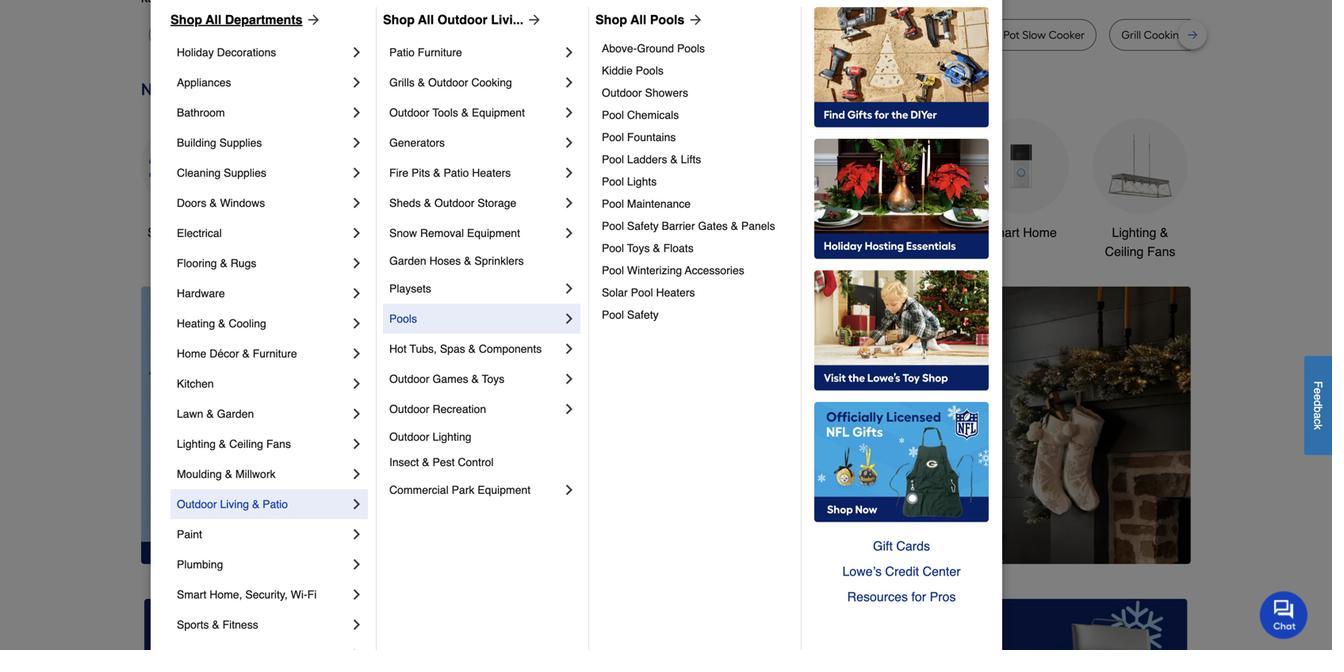 Task type: vqa. For each thing, say whether or not it's contained in the screenshot.
Windows
yes



Task type: describe. For each thing, give the bounding box(es) containing it.
shop for shop all departments
[[171, 12, 202, 27]]

chevron right image for hot tubs, spas & components
[[562, 341, 578, 357]]

patio furniture
[[390, 46, 462, 59]]

home,
[[210, 589, 242, 601]]

pool for pool maintenance
[[602, 198, 624, 210]]

pool maintenance
[[602, 198, 691, 210]]

kitchen link
[[177, 369, 349, 399]]

departments
[[225, 12, 303, 27]]

1 cooking from the left
[[784, 28, 826, 42]]

commercial
[[390, 484, 449, 497]]

1 vertical spatial ceiling
[[229, 438, 263, 451]]

1 vertical spatial lighting & ceiling fans
[[177, 438, 291, 451]]

chevron right image for sheds & outdoor storage
[[562, 195, 578, 211]]

1 horizontal spatial toys
[[627, 242, 650, 255]]

chevron right image for smart home, security, wi-fi
[[349, 587, 365, 603]]

solar pool heaters
[[602, 286, 695, 299]]

pools inside kiddie pools link
[[636, 64, 664, 77]]

components
[[479, 343, 542, 355]]

pool safety barrier gates & panels
[[602, 220, 776, 232]]

heating
[[177, 317, 215, 330]]

pool inside solar pool heaters "link"
[[631, 286, 653, 299]]

pool maintenance link
[[602, 193, 790, 215]]

cards
[[897, 539, 931, 554]]

doors
[[177, 197, 207, 209]]

0 vertical spatial furniture
[[418, 46, 462, 59]]

a
[[1312, 413, 1325, 419]]

chevron right image for lawn & garden
[[349, 406, 365, 422]]

supplies for cleaning supplies
[[224, 167, 266, 179]]

shop all deals
[[148, 225, 230, 240]]

credit
[[886, 564, 919, 579]]

chevron right image for moulding & millwork
[[349, 466, 365, 482]]

pools inside pools link
[[390, 313, 417, 325]]

countertop
[[532, 28, 590, 42]]

2 cooker from the left
[[402, 28, 438, 42]]

chevron right image for pools
[[562, 311, 578, 327]]

chevron right image for snow removal equipment
[[562, 225, 578, 241]]

pot for crock pot cooking pot
[[765, 28, 781, 42]]

triple
[[345, 28, 373, 42]]

equipment inside "link"
[[478, 484, 531, 497]]

pool for pool safety
[[602, 309, 624, 321]]

3 pot from the left
[[829, 28, 845, 42]]

smart home, security, wi-fi link
[[177, 580, 349, 610]]

heaters inside "link"
[[656, 286, 695, 299]]

outdoor inside outdoor showers "link"
[[602, 86, 642, 99]]

flooring
[[177, 257, 217, 270]]

chevron right image for cleaning supplies
[[349, 165, 365, 181]]

3 cooker from the left
[[1049, 28, 1085, 42]]

kitchen for kitchen
[[177, 378, 214, 390]]

pros
[[930, 590, 956, 604]]

supplies for building supplies
[[220, 136, 262, 149]]

millwork
[[236, 468, 276, 481]]

chevron right image for grills & outdoor cooking
[[562, 75, 578, 90]]

pool for pool safety barrier gates & panels
[[602, 220, 624, 232]]

2 slow from the left
[[375, 28, 399, 42]]

hot tubs, spas & components link
[[390, 334, 562, 364]]

building
[[177, 136, 216, 149]]

chevron right image for flooring & rugs
[[349, 255, 365, 271]]

chevron right image for home décor & furniture
[[349, 346, 365, 362]]

arrow right image for shop all departments
[[303, 12, 322, 28]]

décor
[[210, 347, 239, 360]]

chevron right image for kitchen
[[349, 376, 365, 392]]

1 vertical spatial fans
[[266, 438, 291, 451]]

pool safety
[[602, 309, 659, 321]]

gates
[[698, 220, 728, 232]]

pool winterizing accessories
[[602, 264, 745, 277]]

grill cooking grate & warming rack
[[1122, 28, 1306, 42]]

chevron right image for bathroom
[[349, 105, 365, 121]]

pool toys & floats
[[602, 242, 694, 255]]

chevron right image for outdoor games & toys
[[562, 371, 578, 387]]

shop
[[148, 225, 177, 240]]

fans inside lighting & ceiling fans
[[1148, 244, 1176, 259]]

outdoor living & patio link
[[177, 489, 349, 520]]

hot tubs, spas & components
[[390, 343, 542, 355]]

holiday hosting essentials. image
[[815, 139, 989, 259]]

grill
[[1122, 28, 1142, 42]]

doors & windows link
[[177, 188, 349, 218]]

shop all deals link
[[141, 119, 236, 242]]

lowe's credit center
[[843, 564, 961, 579]]

chevron right image for outdoor tools & equipment
[[562, 105, 578, 121]]

patio furniture link
[[390, 37, 562, 67]]

heating & cooling link
[[177, 309, 349, 339]]

equipment down cooking on the left top of the page
[[472, 106, 525, 119]]

f e e d b a c k button
[[1305, 356, 1333, 455]]

rugs
[[231, 257, 257, 270]]

grills
[[390, 76, 415, 89]]

crock for crock pot
[[260, 28, 290, 42]]

outdoor inside outdoor games & toys link
[[390, 373, 430, 386]]

outdoor inside outdoor lighting link
[[390, 431, 430, 443]]

smart home link
[[974, 119, 1069, 242]]

generators
[[390, 136, 445, 149]]

all for pools
[[631, 12, 647, 27]]

pest
[[433, 456, 455, 469]]

outdoor recreation
[[390, 403, 486, 416]]

home inside smart home link
[[1024, 225, 1057, 240]]

hardware link
[[177, 278, 349, 309]]

chevron right image for plumbing
[[349, 557, 365, 573]]

up to 35 percent off select small appliances. image
[[501, 599, 832, 650]]

1 horizontal spatial outdoor tools & equipment link
[[736, 119, 831, 261]]

shop for shop all outdoor livi...
[[383, 12, 415, 27]]

outdoor inside 'outdoor living & patio' link
[[177, 498, 217, 511]]

find gifts for the diyer. image
[[815, 7, 989, 128]]

chevron right image for generators
[[562, 135, 578, 151]]

christmas decorations link
[[498, 119, 593, 261]]

chevron right image for paint
[[349, 527, 365, 543]]

slow cooker
[[161, 28, 224, 42]]

patio for outdoor living & patio
[[263, 498, 288, 511]]

microwave countertop
[[474, 28, 590, 42]]

tools inside tools link
[[412, 225, 442, 240]]

pools inside 'above-ground pools' link
[[677, 42, 705, 55]]

crock pot
[[260, 28, 309, 42]]

1 e from the top
[[1312, 388, 1325, 394]]

scroll to item #4 element
[[840, 534, 882, 544]]

shop all outdoor livi... link
[[383, 10, 543, 29]]

playsets link
[[390, 274, 562, 304]]

chevron right image for building supplies
[[349, 135, 365, 151]]

showers
[[645, 86, 689, 99]]

crock for crock pot slow cooker
[[972, 28, 1001, 42]]

above-
[[602, 42, 637, 55]]

pool ladders & lifts link
[[602, 148, 790, 171]]

hoses
[[430, 255, 461, 267]]

smart for smart home
[[986, 225, 1020, 240]]

chevron right image for lighting & ceiling fans
[[349, 436, 365, 452]]

chemicals
[[627, 109, 679, 121]]

above-ground pools
[[602, 42, 705, 55]]

1 vertical spatial bathroom
[[875, 225, 930, 240]]

equipment down "panels" on the right top
[[753, 244, 814, 259]]

0 horizontal spatial lighting
[[177, 438, 216, 451]]

windows
[[220, 197, 265, 209]]

sprinklers
[[475, 255, 524, 267]]

visit the lowe's toy shop. image
[[815, 271, 989, 391]]

winterizing
[[627, 264, 682, 277]]

chevron right image for patio furniture
[[562, 44, 578, 60]]

recommended searches for you heading
[[141, 0, 1192, 6]]

0 horizontal spatial bathroom link
[[177, 98, 349, 128]]

ladders
[[627, 153, 668, 166]]

grate
[[1189, 28, 1218, 42]]

flooring & rugs
[[177, 257, 257, 270]]

pool lights
[[602, 175, 657, 188]]

holiday
[[177, 46, 214, 59]]

chevron right image for fire pits & patio heaters
[[562, 165, 578, 181]]

pool for pool fountains
[[602, 131, 624, 144]]

pool for pool winterizing accessories
[[602, 264, 624, 277]]

pool for pool ladders & lifts
[[602, 153, 624, 166]]

pot for crock pot
[[292, 28, 309, 42]]

tools link
[[379, 119, 474, 242]]

fountains
[[627, 131, 676, 144]]

recreation
[[433, 403, 486, 416]]

for
[[912, 590, 927, 604]]

shop all pools
[[596, 12, 685, 27]]

outdoor inside outdoor recreation link
[[390, 403, 430, 416]]

fire pits & patio heaters
[[390, 167, 511, 179]]

b
[[1312, 407, 1325, 413]]

all for deals
[[180, 225, 194, 240]]

floats
[[664, 242, 694, 255]]

lawn & garden link
[[177, 399, 349, 429]]

arrow right image for shop all outdoor livi...
[[524, 12, 543, 28]]

arrow left image
[[436, 426, 452, 441]]

lowe's credit center link
[[815, 559, 989, 585]]

pool for pool toys & floats
[[602, 242, 624, 255]]

sheds
[[390, 197, 421, 209]]

snow
[[390, 227, 417, 240]]

outdoor lighting link
[[390, 424, 578, 450]]

crock pot slow cooker
[[972, 28, 1085, 42]]



Task type: locate. For each thing, give the bounding box(es) containing it.
heaters up the storage
[[472, 167, 511, 179]]

all up the patio furniture
[[418, 12, 434, 27]]

f e e d b a c k
[[1312, 381, 1325, 430]]

pool inside pool maintenance link
[[602, 198, 624, 210]]

kitchen up pool toys & floats
[[619, 225, 662, 240]]

insect & pest control link
[[390, 450, 578, 475]]

instant pot
[[881, 28, 935, 42]]

0 horizontal spatial kitchen
[[177, 378, 214, 390]]

pool inside pool winterizing accessories link
[[602, 264, 624, 277]]

0 horizontal spatial bathroom
[[177, 106, 225, 119]]

2 horizontal spatial crock
[[972, 28, 1001, 42]]

panels
[[742, 220, 776, 232]]

pot for instant pot
[[919, 28, 935, 42]]

smart home, security, wi-fi
[[177, 589, 317, 601]]

3 crock from the left
[[972, 28, 1001, 42]]

0 horizontal spatial garden
[[217, 408, 254, 420]]

outdoor tools & equipment right gates
[[738, 225, 829, 259]]

1 vertical spatial toys
[[482, 373, 505, 386]]

0 vertical spatial decorations
[[217, 46, 276, 59]]

2 e from the top
[[1312, 394, 1325, 401]]

cleaning supplies
[[177, 167, 266, 179]]

up to 30 percent off select grills and accessories. image
[[857, 599, 1188, 650]]

cooker left grill
[[1049, 28, 1085, 42]]

pools down warmer
[[677, 42, 705, 55]]

chevron right image for holiday decorations
[[349, 44, 365, 60]]

0 vertical spatial safety
[[627, 220, 659, 232]]

0 vertical spatial lighting & ceiling fans
[[1105, 225, 1176, 259]]

arrow right image inside the shop all departments link
[[303, 12, 322, 28]]

microwave
[[474, 28, 529, 42]]

chevron right image for sports & fitness
[[349, 617, 365, 633]]

2 shop from the left
[[383, 12, 415, 27]]

equipment
[[472, 106, 525, 119], [467, 227, 520, 240], [753, 244, 814, 259], [478, 484, 531, 497]]

0 horizontal spatial crock
[[260, 28, 290, 42]]

3 slow from the left
[[1023, 28, 1046, 42]]

building supplies link
[[177, 128, 349, 158]]

shop all departments link
[[171, 10, 322, 29]]

0 vertical spatial fans
[[1148, 244, 1176, 259]]

furniture up the grills & outdoor cooking
[[418, 46, 462, 59]]

kitchen for kitchen faucets
[[619, 225, 662, 240]]

1 horizontal spatial lighting & ceiling fans
[[1105, 225, 1176, 259]]

electrical
[[177, 227, 222, 240]]

2 cooking from the left
[[1144, 28, 1187, 42]]

5 pot from the left
[[1004, 28, 1020, 42]]

0 vertical spatial kitchen
[[619, 225, 662, 240]]

1 crock from the left
[[260, 28, 290, 42]]

supplies up windows
[[224, 167, 266, 179]]

all up slow cooker
[[206, 12, 222, 27]]

shop inside 'link'
[[596, 12, 627, 27]]

chevron right image
[[349, 44, 365, 60], [349, 105, 365, 121], [562, 105, 578, 121], [562, 165, 578, 181], [349, 195, 365, 211], [349, 225, 365, 241], [349, 255, 365, 271], [349, 286, 365, 301], [562, 311, 578, 327], [562, 371, 578, 387], [349, 376, 365, 392], [562, 401, 578, 417], [562, 482, 578, 498], [349, 497, 365, 512], [349, 527, 365, 543], [349, 557, 365, 573], [349, 587, 365, 603], [349, 617, 365, 633]]

1 vertical spatial smart
[[177, 589, 207, 601]]

decorations inside 'link'
[[217, 46, 276, 59]]

0 vertical spatial toys
[[627, 242, 650, 255]]

0 horizontal spatial arrow right image
[[303, 12, 322, 28]]

pool inside pool toys & floats link
[[602, 242, 624, 255]]

pools link
[[390, 304, 562, 334]]

outdoor games & toys link
[[390, 364, 562, 394]]

2 safety from the top
[[627, 309, 659, 321]]

3 shop from the left
[[596, 12, 627, 27]]

1 vertical spatial safety
[[627, 309, 659, 321]]

1 horizontal spatial kitchen
[[619, 225, 662, 240]]

outdoor down moulding
[[177, 498, 217, 511]]

pool for pool chemicals
[[602, 109, 624, 121]]

1 horizontal spatial bathroom link
[[855, 119, 950, 242]]

decorations for holiday
[[217, 46, 276, 59]]

pools
[[650, 12, 685, 27], [677, 42, 705, 55], [636, 64, 664, 77], [390, 313, 417, 325]]

shop all outdoor livi...
[[383, 12, 524, 27]]

0 horizontal spatial heaters
[[472, 167, 511, 179]]

pools down "recommended searches for you" heading
[[650, 12, 685, 27]]

christmas
[[517, 225, 574, 240]]

0 horizontal spatial slow
[[161, 28, 185, 42]]

furniture down heating & cooling "link" at the left of page
[[253, 347, 297, 360]]

security,
[[245, 589, 288, 601]]

smart for smart home, security, wi-fi
[[177, 589, 207, 601]]

0 horizontal spatial decorations
[[217, 46, 276, 59]]

toys down components
[[482, 373, 505, 386]]

e up b
[[1312, 394, 1325, 401]]

outdoor down hot
[[390, 373, 430, 386]]

1 horizontal spatial lighting & ceiling fans link
[[1093, 119, 1188, 261]]

garden down the kitchen link at the left bottom
[[217, 408, 254, 420]]

outdoor tools & equipment link
[[390, 98, 562, 128], [736, 119, 831, 261]]

holiday decorations
[[177, 46, 276, 59]]

kitchen up lawn
[[177, 378, 214, 390]]

e up d
[[1312, 388, 1325, 394]]

patio down moulding & millwork link
[[263, 498, 288, 511]]

pools down above-ground pools
[[636, 64, 664, 77]]

outdoor living & patio
[[177, 498, 288, 511]]

resources
[[848, 590, 908, 604]]

0 vertical spatial patio
[[390, 46, 415, 59]]

toys
[[627, 242, 650, 255], [482, 373, 505, 386]]

cooker up the patio furniture
[[402, 28, 438, 42]]

arrow right image up crock pot
[[303, 12, 322, 28]]

0 horizontal spatial arrow right image
[[685, 12, 704, 28]]

outdoor
[[438, 12, 488, 27], [428, 76, 469, 89], [602, 86, 642, 99], [390, 106, 430, 119], [435, 197, 475, 209], [738, 225, 784, 240], [390, 373, 430, 386], [390, 403, 430, 416], [390, 431, 430, 443], [177, 498, 217, 511]]

1 horizontal spatial fans
[[1148, 244, 1176, 259]]

equipment up sprinklers
[[467, 227, 520, 240]]

pool inside pool lights link
[[602, 175, 624, 188]]

2 arrow right image from the left
[[524, 12, 543, 28]]

& inside "link"
[[218, 317, 226, 330]]

1 horizontal spatial furniture
[[418, 46, 462, 59]]

pool for pool lights
[[602, 175, 624, 188]]

0 horizontal spatial toys
[[482, 373, 505, 386]]

1 horizontal spatial garden
[[390, 255, 427, 267]]

pools inside shop all pools 'link'
[[650, 12, 685, 27]]

patio for fire pits & patio heaters
[[444, 167, 469, 179]]

toys up the winterizing
[[627, 242, 650, 255]]

crock up kiddie pools link
[[732, 28, 762, 42]]

kitchen faucets link
[[617, 119, 712, 242]]

0 horizontal spatial cooker
[[187, 28, 224, 42]]

fitness
[[223, 619, 258, 631]]

safety for pool safety
[[627, 309, 659, 321]]

1 vertical spatial kitchen
[[177, 378, 214, 390]]

chevron right image for doors & windows
[[349, 195, 365, 211]]

1 vertical spatial garden
[[217, 408, 254, 420]]

fire
[[390, 167, 409, 179]]

0 vertical spatial heaters
[[472, 167, 511, 179]]

arrow right image
[[303, 12, 322, 28], [524, 12, 543, 28]]

sports
[[177, 619, 209, 631]]

removal
[[420, 227, 464, 240]]

chevron right image for heating & cooling
[[349, 316, 365, 332]]

chevron right image for outdoor recreation
[[562, 401, 578, 417]]

75 percent off all artificial christmas trees, holiday lights and more. image
[[423, 287, 1192, 564]]

outdoor up 'insect'
[[390, 431, 430, 443]]

0 vertical spatial home
[[1024, 225, 1057, 240]]

all
[[206, 12, 222, 27], [418, 12, 434, 27], [631, 12, 647, 27], [180, 225, 194, 240]]

pool safety barrier gates & panels link
[[602, 215, 790, 237]]

0 vertical spatial outdoor tools & equipment
[[390, 106, 525, 119]]

all inside "link"
[[418, 12, 434, 27]]

games
[[433, 373, 469, 386]]

pool chemicals
[[602, 109, 679, 121]]

safety down the solar pool heaters
[[627, 309, 659, 321]]

1 horizontal spatial patio
[[390, 46, 415, 59]]

heaters
[[472, 167, 511, 179], [656, 286, 695, 299]]

1 cooker from the left
[[187, 28, 224, 42]]

decorations down 'christmas'
[[512, 244, 580, 259]]

pool fountains
[[602, 131, 676, 144]]

plumbing
[[177, 558, 223, 571]]

1 shop from the left
[[171, 12, 202, 27]]

1 horizontal spatial ceiling
[[1105, 244, 1144, 259]]

furniture
[[418, 46, 462, 59], [253, 347, 297, 360]]

0 horizontal spatial furniture
[[253, 347, 297, 360]]

2 pot from the left
[[765, 28, 781, 42]]

commercial park equipment link
[[390, 475, 562, 505]]

sports & fitness link
[[177, 610, 349, 640]]

spas
[[440, 343, 465, 355]]

pool inside pool fountains link
[[602, 131, 624, 144]]

all right shop
[[180, 225, 194, 240]]

all inside 'link'
[[631, 12, 647, 27]]

outdoor tools & equipment link down cooking on the left top of the page
[[390, 98, 562, 128]]

center
[[923, 564, 961, 579]]

cooking
[[472, 76, 512, 89]]

2 horizontal spatial cooker
[[1049, 28, 1085, 42]]

hardware
[[177, 287, 225, 300]]

0 horizontal spatial lighting & ceiling fans link
[[177, 429, 349, 459]]

outdoor down grills
[[390, 106, 430, 119]]

resources for pros link
[[815, 585, 989, 610]]

insect & pest control
[[390, 456, 494, 469]]

0 horizontal spatial home
[[177, 347, 207, 360]]

snow removal equipment link
[[390, 218, 562, 248]]

1 vertical spatial heaters
[[656, 286, 695, 299]]

safety for pool safety barrier gates & panels
[[627, 220, 659, 232]]

grills & outdoor cooking
[[390, 76, 512, 89]]

shop for shop all pools
[[596, 12, 627, 27]]

garden
[[390, 255, 427, 267], [217, 408, 254, 420]]

lighting & ceiling fans link
[[1093, 119, 1188, 261], [177, 429, 349, 459]]

kiddie pools
[[602, 64, 664, 77]]

0 vertical spatial bathroom
[[177, 106, 225, 119]]

1 horizontal spatial outdoor tools & equipment
[[738, 225, 829, 259]]

1 vertical spatial decorations
[[512, 244, 580, 259]]

instant
[[881, 28, 916, 42]]

tools
[[433, 106, 458, 119], [412, 225, 442, 240], [788, 225, 817, 240]]

crock for crock pot cooking pot
[[732, 28, 762, 42]]

get up to 2 free select tools or batteries when you buy 1 with select purchases. image
[[144, 599, 475, 650]]

0 horizontal spatial outdoor tools & equipment
[[390, 106, 525, 119]]

all for departments
[[206, 12, 222, 27]]

patio down triple slow cooker
[[390, 46, 415, 59]]

1 vertical spatial patio
[[444, 167, 469, 179]]

0 horizontal spatial fans
[[266, 438, 291, 451]]

arrow right image inside "shop all outdoor livi..." "link"
[[524, 12, 543, 28]]

outdoor down kiddie
[[602, 86, 642, 99]]

pool inside pool safety barrier gates & panels link
[[602, 220, 624, 232]]

pool inside pool ladders & lifts link
[[602, 153, 624, 166]]

arrow right image inside shop all pools 'link'
[[685, 12, 704, 28]]

control
[[458, 456, 494, 469]]

christmas decorations
[[512, 225, 580, 259]]

cooker up 'holiday'
[[187, 28, 224, 42]]

safety down the pool maintenance
[[627, 220, 659, 232]]

safety inside pool safety link
[[627, 309, 659, 321]]

outdoor down the patio furniture
[[428, 76, 469, 89]]

cleaning supplies link
[[177, 158, 349, 188]]

shop up slow cooker
[[171, 12, 202, 27]]

1 vertical spatial furniture
[[253, 347, 297, 360]]

1 pot from the left
[[292, 28, 309, 42]]

pool lights link
[[602, 171, 790, 193]]

electrical link
[[177, 218, 349, 248]]

1 vertical spatial arrow right image
[[1162, 426, 1178, 441]]

outdoor up patio furniture link
[[438, 12, 488, 27]]

arrow right image
[[685, 12, 704, 28], [1162, 426, 1178, 441]]

2 horizontal spatial shop
[[596, 12, 627, 27]]

0 vertical spatial garden
[[390, 255, 427, 267]]

equipment down insect & pest control link
[[478, 484, 531, 497]]

1 horizontal spatial crock
[[732, 28, 762, 42]]

outdoor up snow removal equipment
[[435, 197, 475, 209]]

chevron right image for electrical
[[349, 225, 365, 241]]

outdoor lighting
[[390, 431, 472, 443]]

scroll to item #5 image
[[882, 536, 920, 542]]

ceiling inside lighting & ceiling fans
[[1105, 244, 1144, 259]]

chevron right image for commercial park equipment
[[562, 482, 578, 498]]

crock down the departments
[[260, 28, 290, 42]]

2 horizontal spatial lighting
[[1113, 225, 1157, 240]]

2 vertical spatial patio
[[263, 498, 288, 511]]

warming
[[1231, 28, 1279, 42]]

0 horizontal spatial cooking
[[784, 28, 826, 42]]

& inside lighting & ceiling fans
[[1160, 225, 1169, 240]]

all up food in the top left of the page
[[631, 12, 647, 27]]

decorations down the shop all departments link
[[217, 46, 276, 59]]

crock right instant pot
[[972, 28, 1001, 42]]

shop these last-minute gifts. $99 or less. quantities are limited and won't last. image
[[141, 287, 397, 564]]

tools up hoses
[[412, 225, 442, 240]]

outdoor tools & equipment link right gates
[[736, 119, 831, 261]]

faucets
[[665, 225, 710, 240]]

0 vertical spatial ceiling
[[1105, 244, 1144, 259]]

1 horizontal spatial lighting
[[433, 431, 472, 443]]

park
[[452, 484, 475, 497]]

1 horizontal spatial smart
[[986, 225, 1020, 240]]

chevron right image for appliances
[[349, 75, 365, 90]]

shop up triple slow cooker
[[383, 12, 415, 27]]

1 horizontal spatial cooker
[[402, 28, 438, 42]]

supplies up cleaning supplies
[[220, 136, 262, 149]]

1 slow from the left
[[161, 28, 185, 42]]

lawn
[[177, 408, 203, 420]]

warmer
[[654, 28, 696, 42]]

pool inside pool safety link
[[602, 309, 624, 321]]

tools down the grills & outdoor cooking
[[433, 106, 458, 119]]

chevron right image for outdoor living & patio
[[349, 497, 365, 512]]

safety inside pool safety barrier gates & panels link
[[627, 220, 659, 232]]

1 safety from the top
[[627, 220, 659, 232]]

scroll to item #2 image
[[764, 536, 802, 542]]

0 horizontal spatial smart
[[177, 589, 207, 601]]

outdoor recreation link
[[390, 394, 562, 424]]

chat invite button image
[[1261, 591, 1309, 639]]

chevron right image
[[562, 44, 578, 60], [349, 75, 365, 90], [562, 75, 578, 90], [349, 135, 365, 151], [562, 135, 578, 151], [349, 165, 365, 181], [562, 195, 578, 211], [562, 225, 578, 241], [562, 281, 578, 297], [349, 316, 365, 332], [562, 341, 578, 357], [349, 346, 365, 362], [349, 406, 365, 422], [349, 436, 365, 452], [349, 466, 365, 482], [349, 647, 365, 650]]

outdoor tools & equipment down the grills & outdoor cooking
[[390, 106, 525, 119]]

patio
[[390, 46, 415, 59], [444, 167, 469, 179], [263, 498, 288, 511]]

moulding & millwork link
[[177, 459, 349, 489]]

1 horizontal spatial decorations
[[512, 244, 580, 259]]

0 horizontal spatial shop
[[171, 12, 202, 27]]

cleaning
[[177, 167, 221, 179]]

1 horizontal spatial heaters
[[656, 286, 695, 299]]

0 vertical spatial lighting & ceiling fans link
[[1093, 119, 1188, 261]]

patio up sheds & outdoor storage
[[444, 167, 469, 179]]

tools right "panels" on the right top
[[788, 225, 817, 240]]

garden hoses & sprinklers link
[[390, 248, 578, 274]]

4 pot from the left
[[919, 28, 935, 42]]

pot for crock pot slow cooker
[[1004, 28, 1020, 42]]

1 horizontal spatial arrow right image
[[1162, 426, 1178, 441]]

outdoor inside grills & outdoor cooking link
[[428, 76, 469, 89]]

sports & fitness
[[177, 619, 258, 631]]

outdoor right gates
[[738, 225, 784, 240]]

shop up above-
[[596, 12, 627, 27]]

all for outdoor
[[418, 12, 434, 27]]

garden up playsets
[[390, 255, 427, 267]]

pool chemicals link
[[602, 104, 790, 126]]

storage
[[478, 197, 517, 209]]

appliances
[[177, 76, 231, 89]]

living
[[220, 498, 249, 511]]

solar pool heaters link
[[602, 282, 790, 304]]

1 arrow right image from the left
[[303, 12, 322, 28]]

heaters down pool winterizing accessories
[[656, 286, 695, 299]]

1 vertical spatial home
[[177, 347, 207, 360]]

arrow right image up microwave countertop
[[524, 12, 543, 28]]

1 horizontal spatial cooking
[[1144, 28, 1187, 42]]

1 horizontal spatial home
[[1024, 225, 1057, 240]]

2 horizontal spatial slow
[[1023, 28, 1046, 42]]

insect
[[390, 456, 419, 469]]

barrier
[[662, 220, 695, 232]]

0 vertical spatial arrow right image
[[685, 12, 704, 28]]

0 horizontal spatial outdoor tools & equipment link
[[390, 98, 562, 128]]

officially licensed n f l gifts. shop now. image
[[815, 402, 989, 523]]

new deals every day during 25 days of deals image
[[141, 76, 1192, 103]]

1 horizontal spatial arrow right image
[[524, 12, 543, 28]]

2 horizontal spatial patio
[[444, 167, 469, 179]]

0 horizontal spatial ceiling
[[229, 438, 263, 451]]

pool inside pool chemicals link
[[602, 109, 624, 121]]

outdoor inside sheds & outdoor storage link
[[435, 197, 475, 209]]

ground
[[637, 42, 674, 55]]

1 horizontal spatial bathroom
[[875, 225, 930, 240]]

0 horizontal spatial lighting & ceiling fans
[[177, 438, 291, 451]]

gift cards link
[[815, 534, 989, 559]]

0 vertical spatial supplies
[[220, 136, 262, 149]]

1 vertical spatial outdoor tools & equipment
[[738, 225, 829, 259]]

decorations for christmas
[[512, 244, 580, 259]]

lowe's
[[843, 564, 882, 579]]

chevron right image for playsets
[[562, 281, 578, 297]]

doors & windows
[[177, 197, 265, 209]]

1 horizontal spatial shop
[[383, 12, 415, 27]]

1 horizontal spatial slow
[[375, 28, 399, 42]]

outdoor inside "shop all outdoor livi..." "link"
[[438, 12, 488, 27]]

outdoor up the outdoor lighting
[[390, 403, 430, 416]]

fi
[[308, 589, 317, 601]]

2 crock from the left
[[732, 28, 762, 42]]

chevron right image for hardware
[[349, 286, 365, 301]]

shop inside "link"
[[383, 12, 415, 27]]

0 vertical spatial smart
[[986, 225, 1020, 240]]

k
[[1312, 425, 1325, 430]]

0 horizontal spatial patio
[[263, 498, 288, 511]]

pools up hot
[[390, 313, 417, 325]]

1 vertical spatial lighting & ceiling fans link
[[177, 429, 349, 459]]

1 vertical spatial supplies
[[224, 167, 266, 179]]



